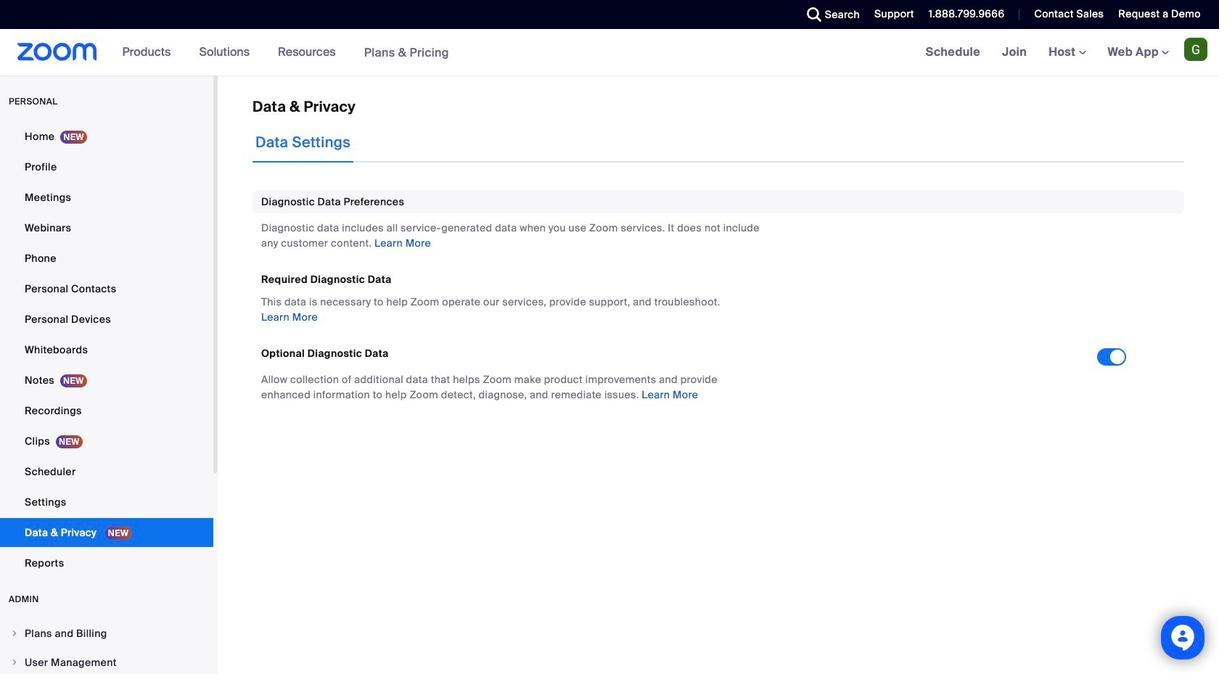 Task type: describe. For each thing, give the bounding box(es) containing it.
admin menu menu
[[0, 620, 213, 675]]

1 menu item from the top
[[0, 620, 213, 648]]

profile picture image
[[1185, 38, 1208, 61]]

personal menu menu
[[0, 122, 213, 579]]

2 right image from the top
[[10, 659, 19, 667]]

2 menu item from the top
[[0, 649, 213, 675]]

1 right image from the top
[[10, 630, 19, 638]]

zoom logo image
[[17, 43, 97, 61]]



Task type: vqa. For each thing, say whether or not it's contained in the screenshot.
tab
yes



Task type: locate. For each thing, give the bounding box(es) containing it.
0 vertical spatial right image
[[10, 630, 19, 638]]

banner
[[0, 29, 1220, 76]]

0 vertical spatial menu item
[[0, 620, 213, 648]]

product information navigation
[[112, 29, 460, 76]]

1 vertical spatial menu item
[[0, 649, 213, 675]]

1 vertical spatial right image
[[10, 659, 19, 667]]

meetings navigation
[[915, 29, 1220, 76]]

tab
[[253, 122, 354, 163]]

right image
[[10, 630, 19, 638], [10, 659, 19, 667]]

menu item
[[0, 620, 213, 648], [0, 649, 213, 675]]



